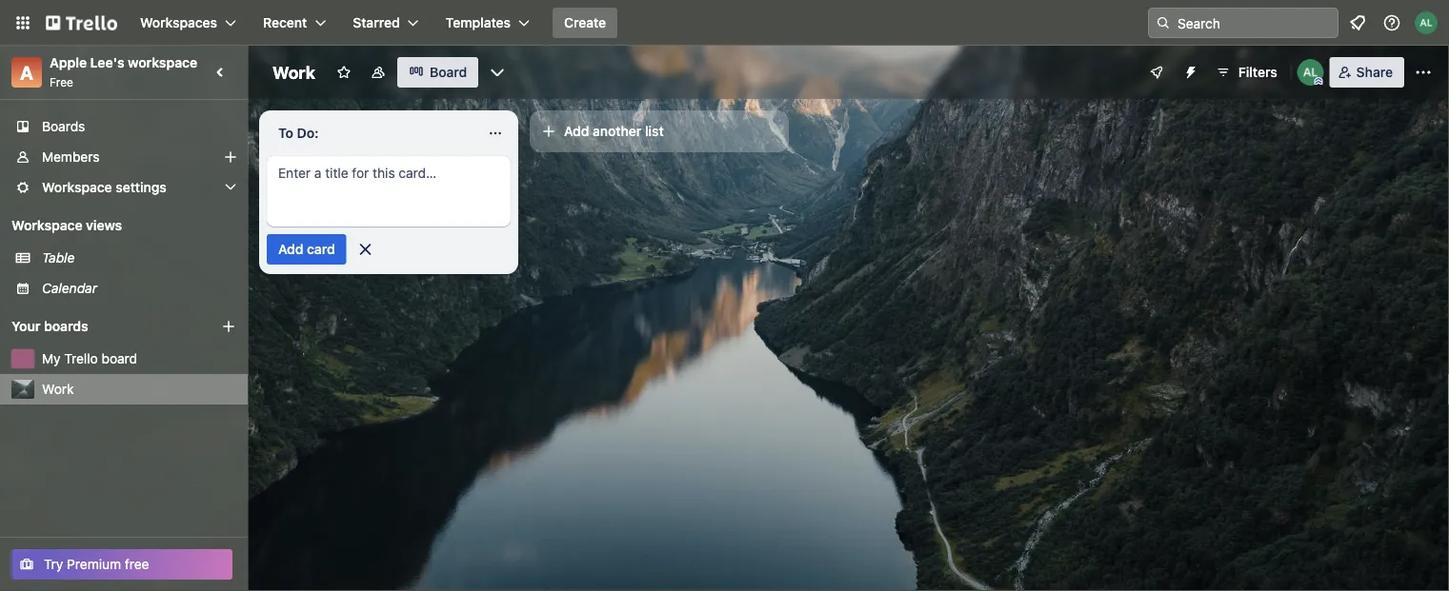 Task type: locate. For each thing, give the bounding box(es) containing it.
add left another at the left
[[564, 123, 589, 139]]

workspace down members
[[42, 180, 112, 195]]

workspace up table
[[11, 218, 82, 233]]

0 notifications image
[[1346, 11, 1369, 34]]

work down recent dropdown button
[[273, 62, 315, 82]]

0 vertical spatial add
[[564, 123, 589, 139]]

my trello board
[[42, 351, 137, 367]]

0 vertical spatial workspace
[[42, 180, 112, 195]]

1 vertical spatial add
[[278, 242, 303, 257]]

work link
[[42, 380, 236, 399]]

list
[[645, 123, 664, 139]]

add
[[564, 123, 589, 139], [278, 242, 303, 257]]

workspace for workspace views
[[11, 218, 82, 233]]

add card button
[[267, 234, 346, 265]]

premium
[[67, 557, 121, 573]]

workspace for workspace settings
[[42, 180, 112, 195]]

this member is an admin of this board. image
[[1315, 77, 1323, 86]]

apple lee (applelee29) image
[[1415, 11, 1438, 34]]

recent
[[263, 15, 307, 30]]

work down my
[[42, 382, 74, 397]]

1 vertical spatial workspace
[[11, 218, 82, 233]]

apple
[[50, 55, 87, 71]]

to do:
[[278, 125, 319, 141]]

add left card
[[278, 242, 303, 257]]

workspaces button
[[129, 8, 248, 38]]

0 vertical spatial work
[[273, 62, 315, 82]]

table link
[[42, 249, 236, 268]]

0 horizontal spatial add
[[278, 242, 303, 257]]

Board name text field
[[263, 57, 325, 88]]

cancel image
[[356, 240, 375, 259]]

board link
[[397, 57, 478, 88]]

apple lee's workspace free
[[50, 55, 197, 89]]

1 horizontal spatial add
[[564, 123, 589, 139]]

workspace inside 'dropdown button'
[[42, 180, 112, 195]]

workspace visible image
[[371, 65, 386, 80]]

a link
[[11, 57, 42, 88]]

1 horizontal spatial work
[[273, 62, 315, 82]]

Enter a title for this card… text field
[[267, 156, 511, 227]]

templates button
[[434, 8, 541, 38]]

add for add another list
[[564, 123, 589, 139]]

add another list button
[[530, 111, 789, 152]]

work
[[273, 62, 315, 82], [42, 382, 74, 397]]

board
[[102, 351, 137, 367]]

starred button
[[341, 8, 430, 38]]

workspace navigation collapse icon image
[[208, 59, 234, 86]]

a
[[20, 61, 33, 83]]

starred
[[353, 15, 400, 30]]

table
[[42, 250, 75, 266]]

calendar link
[[42, 279, 236, 298]]

free
[[125, 557, 149, 573]]

workspace
[[42, 180, 112, 195], [11, 218, 82, 233]]

primary element
[[0, 0, 1449, 46]]

power ups image
[[1149, 65, 1164, 80]]

1 vertical spatial work
[[42, 382, 74, 397]]

your boards with 2 items element
[[11, 315, 192, 338]]

boards link
[[0, 111, 248, 142]]

boards
[[44, 319, 88, 334]]

your
[[11, 319, 40, 334]]

card
[[307, 242, 335, 257]]

members
[[42, 149, 100, 165]]

share
[[1357, 64, 1393, 80]]

add another list
[[564, 123, 664, 139]]



Task type: describe. For each thing, give the bounding box(es) containing it.
lee's
[[90, 55, 124, 71]]

create button
[[553, 8, 618, 38]]

add card
[[278, 242, 335, 257]]

calendar
[[42, 281, 97, 296]]

do:
[[297, 125, 319, 141]]

Search field
[[1171, 9, 1338, 37]]

open information menu image
[[1383, 13, 1402, 32]]

filters
[[1238, 64, 1277, 80]]

workspace views
[[11, 218, 122, 233]]

my
[[42, 351, 61, 367]]

boards
[[42, 119, 85, 134]]

workspace
[[128, 55, 197, 71]]

my trello board link
[[42, 350, 236, 369]]

workspace settings button
[[0, 172, 248, 203]]

show menu image
[[1414, 63, 1433, 82]]

create
[[564, 15, 606, 30]]

share button
[[1330, 57, 1405, 88]]

back to home image
[[46, 8, 117, 38]]

0 horizontal spatial work
[[42, 382, 74, 397]]

apple lee (applelee29) image
[[1297, 59, 1324, 86]]

recent button
[[252, 8, 338, 38]]

automation image
[[1176, 57, 1202, 84]]

search image
[[1156, 15, 1171, 30]]

try premium free
[[44, 557, 149, 573]]

add for add card
[[278, 242, 303, 257]]

another
[[593, 123, 642, 139]]

filters button
[[1210, 57, 1283, 88]]

views
[[86, 218, 122, 233]]

star or unstar board image
[[336, 65, 352, 80]]

trello
[[64, 351, 98, 367]]

work inside text field
[[273, 62, 315, 82]]

settings
[[116, 180, 167, 195]]

workspace settings
[[42, 180, 167, 195]]

templates
[[446, 15, 511, 30]]

add board image
[[221, 319, 236, 334]]

try
[[44, 557, 63, 573]]

members link
[[0, 142, 248, 172]]

board
[[430, 64, 467, 80]]

to
[[278, 125, 293, 141]]

your boards
[[11, 319, 88, 334]]

customize views image
[[488, 63, 507, 82]]

free
[[50, 75, 73, 89]]

apple lee's workspace link
[[50, 55, 197, 71]]

try premium free button
[[11, 550, 232, 580]]

workspaces
[[140, 15, 217, 30]]

To Do: text field
[[267, 118, 476, 149]]



Task type: vqa. For each thing, say whether or not it's contained in the screenshot.
Share button
yes



